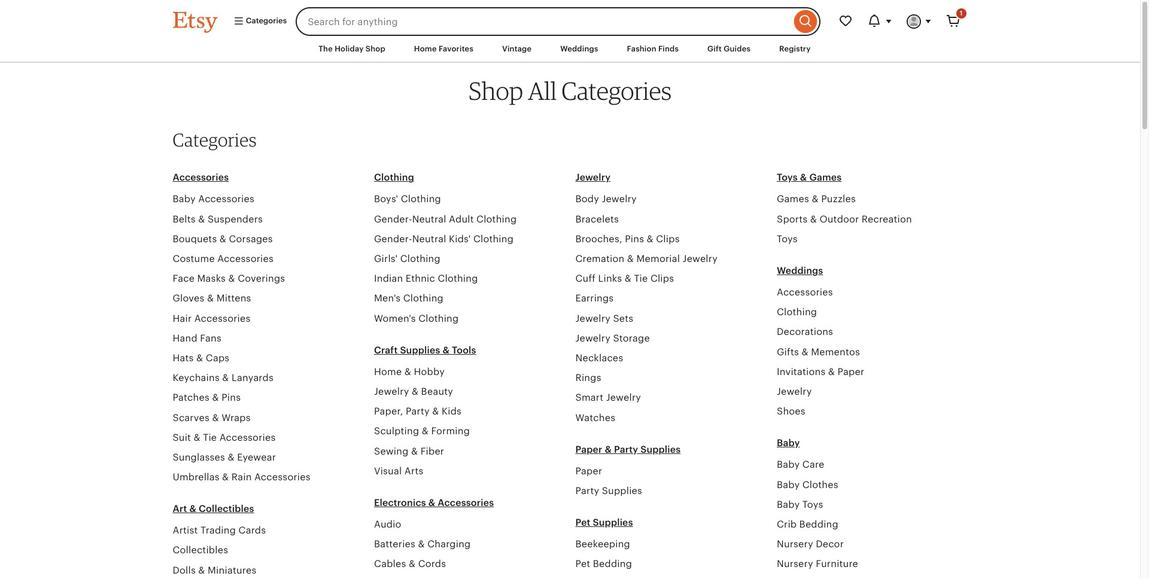 Task type: vqa. For each thing, say whether or not it's contained in the screenshot.
how corresponding to How do I access my registry?
no



Task type: locate. For each thing, give the bounding box(es) containing it.
None search field
[[296, 7, 821, 36]]

0 horizontal spatial jewelry link
[[576, 172, 611, 184]]

clothing right ethnic
[[438, 273, 478, 285]]

1 neutral from the top
[[412, 214, 447, 225]]

clothing link
[[374, 172, 414, 184], [777, 307, 818, 318]]

suit & tie accessories link
[[173, 432, 276, 444]]

pins up cremation & memorial jewelry link
[[625, 233, 645, 245]]

supplies
[[400, 345, 440, 356], [641, 444, 681, 456], [602, 486, 643, 497], [593, 517, 633, 529]]

0 horizontal spatial shop
[[366, 44, 386, 53]]

0 vertical spatial pins
[[625, 233, 645, 245]]

umbrellas & rain accessories
[[173, 472, 311, 483]]

2 pet from the top
[[576, 559, 591, 570]]

& for sunglasses & eyewear
[[228, 452, 235, 463]]

paper down mementos
[[838, 366, 865, 378]]

clothing up ethnic
[[400, 253, 441, 265]]

clothes
[[803, 479, 839, 491]]

& for games & puzzles
[[812, 194, 819, 205]]

& for sculpting & forming
[[422, 426, 429, 437]]

0 horizontal spatial clothing link
[[374, 172, 414, 184]]

& for batteries & charging
[[418, 539, 425, 550]]

1 pet from the top
[[576, 517, 591, 529]]

& for dolls & miniatures
[[198, 565, 205, 576]]

0 vertical spatial weddings link
[[552, 38, 608, 60]]

1 vertical spatial weddings
[[777, 265, 824, 277]]

2 neutral from the top
[[412, 233, 447, 245]]

paper up party supplies
[[576, 466, 603, 477]]

neutral down gender-neutral adult clothing link
[[412, 233, 447, 245]]

baby care
[[777, 460, 825, 471]]

jewelry storage
[[576, 333, 650, 344]]

home down craft
[[374, 366, 402, 378]]

& left tools
[[443, 345, 450, 356]]

1 vertical spatial accessories link
[[777, 287, 833, 298]]

the holiday shop link
[[310, 38, 395, 60]]

indian
[[374, 273, 403, 285]]

0 horizontal spatial bedding
[[593, 559, 632, 570]]

0 horizontal spatial weddings link
[[552, 38, 608, 60]]

gender- up the girls'
[[374, 233, 412, 245]]

categories inside categories button
[[244, 16, 287, 25]]

girls' clothing
[[374, 253, 441, 265]]

0 vertical spatial weddings
[[561, 44, 599, 53]]

& right electronics
[[429, 498, 436, 509]]

toys for toys & games
[[777, 172, 798, 184]]

jewelry right smart in the right of the page
[[606, 392, 641, 404]]

men's clothing
[[374, 293, 444, 304]]

invitations
[[777, 366, 826, 378]]

& down watches link
[[605, 444, 612, 456]]

0 vertical spatial accessories link
[[173, 172, 229, 184]]

bouquets
[[173, 233, 217, 245]]

home left favorites
[[414, 44, 437, 53]]

& down toys & games
[[812, 194, 819, 205]]

gender- down boys'
[[374, 214, 412, 225]]

& down mementos
[[829, 366, 835, 378]]

games up sports
[[777, 194, 810, 205]]

beauty
[[421, 386, 453, 398]]

puzzles
[[822, 194, 856, 205]]

0 vertical spatial bedding
[[800, 519, 839, 531]]

& right belts
[[198, 214, 205, 225]]

jewelry link up body on the top
[[576, 172, 611, 184]]

& for gloves & mittens
[[207, 293, 214, 304]]

weddings inside menu bar
[[561, 44, 599, 53]]

clothing up boys'
[[374, 172, 414, 184]]

1 vertical spatial party
[[614, 444, 639, 456]]

games up "games & puzzles" link
[[810, 172, 842, 184]]

1 horizontal spatial bedding
[[800, 519, 839, 531]]

hair accessories link
[[173, 313, 251, 324]]

jewelry up body on the top
[[576, 172, 611, 184]]

0 vertical spatial clothing link
[[374, 172, 414, 184]]

watches
[[576, 412, 616, 424]]

1 vertical spatial home
[[374, 366, 402, 378]]

2 horizontal spatial party
[[614, 444, 639, 456]]

& for umbrellas & rain accessories
[[222, 472, 229, 483]]

1 vertical spatial neutral
[[412, 233, 447, 245]]

1 vertical spatial pet
[[576, 559, 591, 570]]

dolls & miniatures link
[[173, 565, 257, 576]]

bedding for crib bedding
[[800, 519, 839, 531]]

audio link
[[374, 519, 402, 531]]

1 vertical spatial toys
[[777, 233, 798, 245]]

collectibles up dolls & miniatures link
[[173, 545, 228, 557]]

rain
[[232, 472, 252, 483]]

& down "games & puzzles" link
[[811, 214, 817, 225]]

0 vertical spatial nursery
[[777, 539, 814, 550]]

accessories link up decorations link
[[777, 287, 833, 298]]

toys link
[[777, 233, 798, 245]]

cuff links & tie clips
[[576, 273, 674, 285]]

weddings for left the weddings link
[[561, 44, 599, 53]]

1 horizontal spatial shop
[[469, 76, 523, 106]]

0 vertical spatial home
[[414, 44, 437, 53]]

& right hats
[[196, 353, 203, 364]]

1 vertical spatial categories
[[562, 76, 672, 106]]

0 vertical spatial categories
[[244, 16, 287, 25]]

shop right holiday
[[366, 44, 386, 53]]

shop left all
[[469, 76, 523, 106]]

2 vertical spatial party
[[576, 486, 600, 497]]

0 vertical spatial neutral
[[412, 214, 447, 225]]

sports & outdoor recreation link
[[777, 214, 913, 225]]

2 gender- from the top
[[374, 233, 412, 245]]

2 vertical spatial paper
[[576, 466, 603, 477]]

rings link
[[576, 373, 602, 384]]

0 horizontal spatial weddings
[[561, 44, 599, 53]]

tie down scarves & wraps link
[[203, 432, 217, 444]]

weddings down categories banner
[[561, 44, 599, 53]]

1 vertical spatial paper
[[576, 444, 603, 456]]

hair accessories
[[173, 313, 251, 324]]

1 horizontal spatial clothing link
[[777, 307, 818, 318]]

fashion finds link
[[618, 38, 688, 60]]

baby up belts
[[173, 194, 196, 205]]

& left cords
[[409, 559, 416, 570]]

1 vertical spatial tie
[[203, 432, 217, 444]]

paper
[[838, 366, 865, 378], [576, 444, 603, 456], [576, 466, 603, 477]]

1 vertical spatial games
[[777, 194, 810, 205]]

outdoor
[[820, 214, 860, 225]]

sculpting & forming
[[374, 426, 470, 437]]

2 nursery from the top
[[777, 559, 814, 570]]

& left fiber
[[411, 446, 418, 457]]

paper for the paper "link"
[[576, 466, 603, 477]]

games & puzzles link
[[777, 194, 856, 205]]

coverings
[[238, 273, 285, 285]]

cables & cords link
[[374, 559, 446, 570]]

& up fiber
[[422, 426, 429, 437]]

toys & games
[[777, 172, 842, 184]]

bouquets & corsages
[[173, 233, 273, 245]]

nursery down "crib"
[[777, 539, 814, 550]]

lanyards
[[232, 373, 274, 384]]

clips up memorial
[[657, 233, 680, 245]]

1 vertical spatial clothing link
[[777, 307, 818, 318]]

collectibles up artist trading cards
[[199, 504, 254, 515]]

& up scarves & wraps link
[[212, 392, 219, 404]]

0 vertical spatial shop
[[366, 44, 386, 53]]

accessories down eyewear
[[254, 472, 311, 483]]

1 nursery from the top
[[777, 539, 814, 550]]

jewelry link up shoes "link"
[[777, 386, 812, 398]]

women's
[[374, 313, 416, 324]]

wraps
[[222, 412, 251, 424]]

baby for baby accessories
[[173, 194, 196, 205]]

sports
[[777, 214, 808, 225]]

vintage
[[502, 44, 532, 53]]

cables
[[374, 559, 406, 570]]

0 vertical spatial party
[[406, 406, 430, 417]]

neutral up "gender-neutral kids' clothing"
[[412, 214, 447, 225]]

artist trading cards link
[[173, 525, 266, 537]]

accessories link
[[173, 172, 229, 184], [777, 287, 833, 298]]

1 vertical spatial pins
[[222, 392, 241, 404]]

neutral for adult
[[412, 214, 447, 225]]

& right suit
[[194, 432, 201, 444]]

toys & games link
[[777, 172, 842, 184]]

storage
[[613, 333, 650, 344]]

men's
[[374, 293, 401, 304]]

gender-neutral adult clothing
[[374, 214, 517, 225]]

accessories up eyewear
[[220, 432, 276, 444]]

1 vertical spatial gender-
[[374, 233, 412, 245]]

& right 'dolls'
[[198, 565, 205, 576]]

links
[[599, 273, 622, 285]]

paper & party supplies link
[[576, 444, 681, 456]]

baby clothes link
[[777, 479, 839, 491]]

& for cremation & memorial jewelry
[[627, 253, 634, 265]]

toys up "games & puzzles" link
[[777, 172, 798, 184]]

baby for baby care
[[777, 460, 800, 471]]

& down masks
[[207, 293, 214, 304]]

cremation & memorial jewelry
[[576, 253, 718, 265]]

& down suit & tie accessories link
[[228, 452, 235, 463]]

vintage link
[[493, 38, 541, 60]]

0 vertical spatial toys
[[777, 172, 798, 184]]

& for sewing & fiber
[[411, 446, 418, 457]]

bedding up nursery decor at the right bottom of page
[[800, 519, 839, 531]]

bedding down beekeeping
[[593, 559, 632, 570]]

0 vertical spatial pet
[[576, 517, 591, 529]]

pet supplies
[[576, 517, 633, 529]]

party down watches
[[614, 444, 639, 456]]

& right the art at bottom
[[190, 504, 196, 515]]

pet for pet bedding
[[576, 559, 591, 570]]

smart jewelry link
[[576, 392, 641, 404]]

trading
[[201, 525, 236, 537]]

baby up baby toys link on the bottom right of page
[[777, 479, 800, 491]]

& for hats & caps
[[196, 353, 203, 364]]

nursery for nursery furniture
[[777, 559, 814, 570]]

categories button
[[224, 11, 292, 32]]

1 horizontal spatial home
[[414, 44, 437, 53]]

recreation
[[862, 214, 913, 225]]

pet up beekeeping
[[576, 517, 591, 529]]

baby for baby clothes
[[777, 479, 800, 491]]

baby up baby care
[[777, 438, 800, 449]]

jewelry up shoes "link"
[[777, 386, 812, 398]]

paper up the paper "link"
[[576, 444, 603, 456]]

1 vertical spatial bedding
[[593, 559, 632, 570]]

decor
[[816, 539, 844, 550]]

& left wraps
[[212, 412, 219, 424]]

& up costume accessories link
[[220, 233, 226, 245]]

eyewear
[[237, 452, 276, 463]]

registry
[[780, 44, 811, 53]]

patches & pins link
[[173, 392, 241, 404]]

1 horizontal spatial weddings link
[[777, 265, 824, 277]]

jewelry up necklaces link
[[576, 333, 611, 344]]

bouquets & corsages link
[[173, 233, 273, 245]]

home inside menu bar
[[414, 44, 437, 53]]

cables & cords
[[374, 559, 446, 570]]

accessories up belts & suspenders
[[198, 194, 255, 205]]

clips down memorial
[[651, 273, 674, 285]]

clothing
[[374, 172, 414, 184], [401, 194, 441, 205], [477, 214, 517, 225], [474, 233, 514, 245], [400, 253, 441, 265], [438, 273, 478, 285], [403, 293, 444, 304], [777, 307, 818, 318], [419, 313, 459, 324]]

visual arts
[[374, 466, 424, 477]]

baby accessories
[[173, 194, 255, 205]]

0 horizontal spatial home
[[374, 366, 402, 378]]

party down the paper "link"
[[576, 486, 600, 497]]

& for toys & games
[[801, 172, 808, 184]]

nursery down nursery decor at the right bottom of page
[[777, 559, 814, 570]]

0 horizontal spatial pins
[[222, 392, 241, 404]]

baby down baby link
[[777, 460, 800, 471]]

baby up "crib"
[[777, 499, 800, 511]]

& for invitations & paper
[[829, 366, 835, 378]]

1 vertical spatial collectibles
[[173, 545, 228, 557]]

men's clothing link
[[374, 293, 444, 304]]

& left kids
[[433, 406, 439, 417]]

supplies for party supplies
[[602, 486, 643, 497]]

bracelets link
[[576, 214, 619, 225]]

shop inside menu bar
[[366, 44, 386, 53]]

clothing link up decorations
[[777, 307, 818, 318]]

jewelry sets
[[576, 313, 634, 324]]

& up paper, party & kids 'link'
[[412, 386, 419, 398]]

weddings link down toys link
[[777, 265, 824, 277]]

1 horizontal spatial jewelry link
[[777, 386, 812, 398]]

hobby
[[414, 366, 445, 378]]

baby link
[[777, 438, 800, 449]]

& for suit & tie accessories
[[194, 432, 201, 444]]

gender-neutral adult clothing link
[[374, 214, 517, 225]]

1 horizontal spatial weddings
[[777, 265, 824, 277]]

0 vertical spatial tie
[[634, 273, 648, 285]]

sports & outdoor recreation
[[777, 214, 913, 225]]

1 vertical spatial weddings link
[[777, 265, 824, 277]]

body
[[576, 194, 599, 205]]

1 horizontal spatial tie
[[634, 273, 648, 285]]

& right "gifts"
[[802, 346, 809, 358]]

accessories link up baby accessories
[[173, 172, 229, 184]]

1 horizontal spatial party
[[576, 486, 600, 497]]

clothing link up boys'
[[374, 172, 414, 184]]

& up "games & puzzles" link
[[801, 172, 808, 184]]

weddings link down categories banner
[[552, 38, 608, 60]]

party down jewelry & beauty link
[[406, 406, 430, 417]]

clothing down indian ethnic clothing link
[[403, 293, 444, 304]]

menu bar
[[151, 36, 990, 63]]

0 horizontal spatial party
[[406, 406, 430, 417]]

weddings link
[[552, 38, 608, 60], [777, 265, 824, 277]]

& up jewelry & beauty
[[405, 366, 411, 378]]

& up cords
[[418, 539, 425, 550]]

tie down cremation & memorial jewelry link
[[634, 273, 648, 285]]

electronics & accessories link
[[374, 498, 494, 509]]

baby care link
[[777, 460, 825, 471]]

supplies for craft supplies & tools
[[400, 345, 440, 356]]

pins up wraps
[[222, 392, 241, 404]]

pet supplies link
[[576, 517, 633, 529]]

neutral
[[412, 214, 447, 225], [412, 233, 447, 245]]

0 vertical spatial gender-
[[374, 214, 412, 225]]

& right links
[[625, 273, 632, 285]]

sculpting
[[374, 426, 419, 437]]

1 vertical spatial nursery
[[777, 559, 814, 570]]

toys down sports
[[777, 233, 798, 245]]

1 vertical spatial shop
[[469, 76, 523, 106]]

& for belts & suspenders
[[198, 214, 205, 225]]

batteries & charging link
[[374, 539, 471, 550]]

nursery furniture
[[777, 559, 859, 570]]

0 vertical spatial jewelry link
[[576, 172, 611, 184]]

decorations
[[777, 327, 834, 338]]

1 gender- from the top
[[374, 214, 412, 225]]

toys up crib bedding
[[803, 499, 824, 511]]

& left rain
[[222, 472, 229, 483]]

& down the brooches, pins & clips
[[627, 253, 634, 265]]

& down caps
[[222, 373, 229, 384]]



Task type: describe. For each thing, give the bounding box(es) containing it.
accessories up decorations link
[[777, 287, 833, 298]]

& for sports & outdoor recreation
[[811, 214, 817, 225]]

home favorites
[[414, 44, 474, 53]]

baby for baby toys
[[777, 499, 800, 511]]

hand
[[173, 333, 198, 344]]

0 vertical spatial paper
[[838, 366, 865, 378]]

masks
[[197, 273, 226, 285]]

hats & caps
[[173, 353, 230, 364]]

paper,
[[374, 406, 403, 417]]

nursery for nursery decor
[[777, 539, 814, 550]]

& for paper & party supplies
[[605, 444, 612, 456]]

indian ethnic clothing link
[[374, 273, 478, 285]]

1 horizontal spatial accessories link
[[777, 287, 833, 298]]

sewing & fiber link
[[374, 446, 444, 457]]

games & puzzles
[[777, 194, 856, 205]]

jewelry down earrings
[[576, 313, 611, 324]]

pet for pet supplies
[[576, 517, 591, 529]]

jewelry right memorial
[[683, 253, 718, 265]]

nursery decor link
[[777, 539, 844, 550]]

costume accessories
[[173, 253, 274, 265]]

ethnic
[[406, 273, 435, 285]]

paper & party supplies
[[576, 444, 681, 456]]

home for home favorites
[[414, 44, 437, 53]]

jewelry up the paper,
[[374, 386, 409, 398]]

body jewelry
[[576, 194, 637, 205]]

gender- for gender-neutral adult clothing
[[374, 214, 412, 225]]

jewelry sets link
[[576, 313, 634, 324]]

hand fans
[[173, 333, 222, 344]]

weddings for right the weddings link
[[777, 265, 824, 277]]

gender-neutral kids' clothing link
[[374, 233, 514, 245]]

clothing right adult
[[477, 214, 517, 225]]

memorial
[[637, 253, 680, 265]]

paper, party & kids link
[[374, 406, 462, 417]]

& for keychains & lanyards
[[222, 373, 229, 384]]

2 vertical spatial categories
[[173, 129, 257, 151]]

mittens
[[217, 293, 251, 304]]

& up "cremation & memorial jewelry"
[[647, 233, 654, 245]]

baby clothes
[[777, 479, 839, 491]]

& for scarves & wraps
[[212, 412, 219, 424]]

the
[[319, 44, 333, 53]]

batteries
[[374, 539, 416, 550]]

electronics
[[374, 498, 426, 509]]

smart jewelry
[[576, 392, 641, 404]]

jewelry up the bracelets
[[602, 194, 637, 205]]

cards
[[239, 525, 266, 537]]

& up mittens
[[228, 273, 235, 285]]

Search for anything text field
[[296, 7, 791, 36]]

artist
[[173, 525, 198, 537]]

care
[[803, 460, 825, 471]]

baby for baby link
[[777, 438, 800, 449]]

fashion finds
[[627, 44, 679, 53]]

1 vertical spatial clips
[[651, 273, 674, 285]]

shoes
[[777, 406, 806, 417]]

supplies for pet supplies
[[593, 517, 633, 529]]

clothing up 'craft supplies & tools'
[[419, 313, 459, 324]]

party supplies link
[[576, 486, 643, 497]]

keychains & lanyards
[[173, 373, 274, 384]]

paper, party & kids
[[374, 406, 462, 417]]

gender-neutral kids' clothing
[[374, 233, 514, 245]]

finds
[[659, 44, 679, 53]]

gender- for gender-neutral kids' clothing
[[374, 233, 412, 245]]

0 horizontal spatial accessories link
[[173, 172, 229, 184]]

paper for paper & party supplies
[[576, 444, 603, 456]]

craft
[[374, 345, 398, 356]]

face masks & coverings
[[173, 273, 285, 285]]

earrings link
[[576, 293, 614, 304]]

& for art & collectibles
[[190, 504, 196, 515]]

baby toys
[[777, 499, 824, 511]]

2 vertical spatial toys
[[803, 499, 824, 511]]

nursery decor
[[777, 539, 844, 550]]

sunglasses & eyewear link
[[173, 452, 276, 463]]

gloves & mittens link
[[173, 293, 251, 304]]

fans
[[200, 333, 222, 344]]

beekeeping link
[[576, 539, 631, 550]]

0 horizontal spatial tie
[[203, 432, 217, 444]]

keychains
[[173, 373, 220, 384]]

crib bedding link
[[777, 519, 839, 531]]

accessories up baby accessories
[[173, 172, 229, 184]]

& for bouquets & corsages
[[220, 233, 226, 245]]

suspenders
[[208, 214, 263, 225]]

categories banner
[[151, 0, 990, 36]]

decorations link
[[777, 327, 834, 338]]

& for cables & cords
[[409, 559, 416, 570]]

0 vertical spatial collectibles
[[199, 504, 254, 515]]

artist trading cards
[[173, 525, 266, 537]]

gifts
[[777, 346, 800, 358]]

shoes link
[[777, 406, 806, 417]]

toys for toys link
[[777, 233, 798, 245]]

beekeeping
[[576, 539, 631, 550]]

sunglasses & eyewear
[[173, 452, 276, 463]]

& for electronics & accessories
[[429, 498, 436, 509]]

favorites
[[439, 44, 474, 53]]

dolls
[[173, 565, 196, 576]]

mementos
[[812, 346, 861, 358]]

scarves & wraps
[[173, 412, 251, 424]]

1 vertical spatial jewelry link
[[777, 386, 812, 398]]

crib
[[777, 519, 797, 531]]

& for gifts & mementos
[[802, 346, 809, 358]]

clothing up decorations
[[777, 307, 818, 318]]

cuff links & tie clips link
[[576, 273, 674, 285]]

women's clothing link
[[374, 313, 459, 324]]

nursery furniture link
[[777, 559, 859, 570]]

boys'
[[374, 194, 398, 205]]

kids'
[[449, 233, 471, 245]]

0 vertical spatial games
[[810, 172, 842, 184]]

sewing & fiber
[[374, 446, 444, 457]]

clothing up gender-neutral adult clothing link
[[401, 194, 441, 205]]

crib bedding
[[777, 519, 839, 531]]

0 vertical spatial clips
[[657, 233, 680, 245]]

& for home & hobby
[[405, 366, 411, 378]]

accessories up charging
[[438, 498, 494, 509]]

1 horizontal spatial pins
[[625, 233, 645, 245]]

bedding for pet bedding
[[593, 559, 632, 570]]

1
[[960, 10, 963, 17]]

paper link
[[576, 466, 603, 477]]

menu bar containing the holiday shop
[[151, 36, 990, 63]]

girls' clothing link
[[374, 253, 441, 265]]

pet bedding
[[576, 559, 632, 570]]

home for home & hobby
[[374, 366, 402, 378]]

none search field inside categories banner
[[296, 7, 821, 36]]

gift guides
[[708, 44, 751, 53]]

gloves
[[173, 293, 205, 304]]

electronics & accessories
[[374, 498, 494, 509]]

brooches, pins & clips link
[[576, 233, 680, 245]]

fashion
[[627, 44, 657, 53]]

audio
[[374, 519, 402, 531]]

rings
[[576, 373, 602, 384]]

accessories down corsages on the top left of the page
[[218, 253, 274, 265]]

& for patches & pins
[[212, 392, 219, 404]]

gift guides link
[[699, 38, 760, 60]]

belts
[[173, 214, 196, 225]]

neutral for kids'
[[412, 233, 447, 245]]

clothing right kids'
[[474, 233, 514, 245]]

accessories down the 'gloves & mittens' at bottom
[[194, 313, 251, 324]]

patches
[[173, 392, 210, 404]]

& for jewelry & beauty
[[412, 386, 419, 398]]



